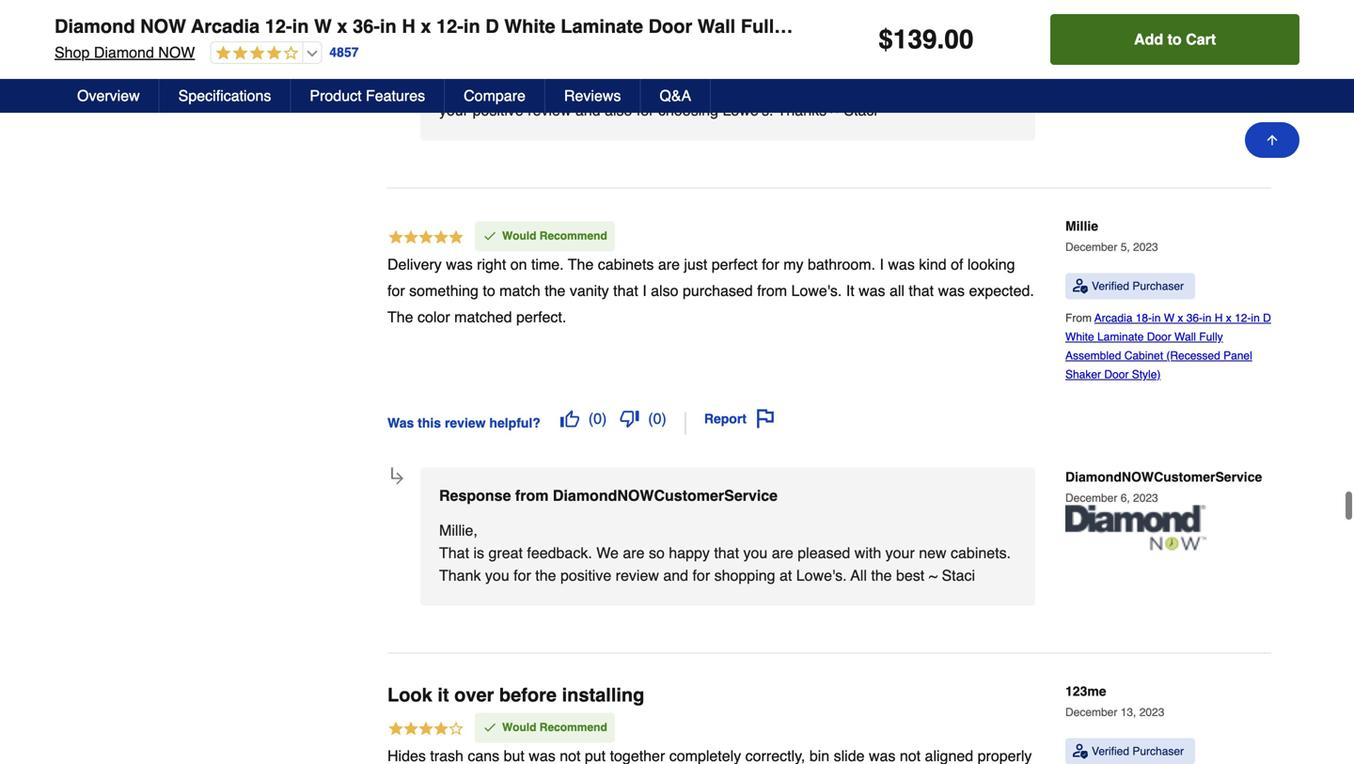 Task type: vqa. For each thing, say whether or not it's contained in the screenshot.
The Equipment
no



Task type: describe. For each thing, give the bounding box(es) containing it.
delivery was right on time. the cabinets are just perfect for my bathroom. i was kind of looking for something to match the vanity that i also purchased from lowe's.  it was all that was expected. the color matched perfect.
[[388, 256, 1035, 326]]

0 horizontal spatial we
[[518, 79, 540, 97]]

2023 for diamondnowcustomerservice december 15, 2023
[[1140, 26, 1165, 40]]

report
[[705, 412, 747, 427]]

also inside delivery was right on time. the cabinets are just perfect for my bathroom. i was kind of looking for something to match the vanity that i also purchased from lowe's.  it was all that was expected. the color matched perfect.
[[651, 282, 679, 299]]

( 0 ) for thumb down icon
[[649, 410, 667, 428]]

purchaser for millie
[[1133, 280, 1185, 293]]

4857
[[330, 45, 359, 60]]

shaker inside arcadia 18-in w x 36-in h x 12-in d white laminate door wall fully assembled cabinet (recessed panel shaker door style)
[[1066, 368, 1102, 382]]

are up choosing at the top of page
[[673, 79, 695, 97]]

all
[[890, 282, 905, 299]]

0 vertical spatial w
[[314, 16, 332, 37]]

panel inside arcadia 18-in w x 36-in h x 12-in d white laminate door wall fully assembled cabinet (recessed panel shaker door style)
[[1224, 350, 1253, 363]]

so
[[649, 545, 665, 562]]

0 horizontal spatial assembled
[[790, 16, 890, 37]]

laminate inside arcadia 18-in w x 36-in h x 12-in d white laminate door wall fully assembled cabinet (recessed panel shaker door style)
[[1098, 331, 1144, 344]]

expected.
[[970, 282, 1035, 299]]

purchased
[[683, 282, 753, 299]]

would recommend for 2nd checkmark image from the top of the page
[[502, 722, 608, 735]]

over
[[455, 685, 494, 707]]

millie,
[[439, 522, 478, 540]]

you.
[[485, 79, 514, 97]]

thumb down image
[[620, 410, 639, 429]]

2 checkmark image from the top
[[483, 721, 498, 736]]

123me
[[1066, 685, 1107, 700]]

1 horizontal spatial 4 stars image
[[388, 721, 465, 741]]

helpful?
[[490, 416, 541, 431]]

0 vertical spatial now
[[140, 16, 186, 37]]

thank you. we are happy that you are pleased with your new cabinet. we appreciate your positive review and also for choosing lowe's. thanks ~ staci
[[439, 79, 1006, 119]]

was down the of
[[939, 282, 965, 299]]

reviews
[[564, 87, 621, 104]]

vanity
[[570, 282, 609, 299]]

overview
[[77, 87, 140, 104]]

verified purchaser for millie
[[1092, 280, 1185, 293]]

wall inside arcadia 18-in w x 36-in h x 12-in d white laminate door wall fully assembled cabinet (recessed panel shaker door style)
[[1175, 331, 1197, 344]]

add to cart button
[[1051, 14, 1300, 65]]

just
[[684, 256, 708, 273]]

arrow right image
[[389, 470, 407, 488]]

it
[[438, 685, 449, 707]]

0 vertical spatial 36-
[[353, 16, 380, 37]]

from inside delivery was right on time. the cabinets are just perfect for my bathroom. i was kind of looking for something to match the vanity that i also purchased from lowe's.  it was all that was expected. the color matched perfect.
[[758, 282, 788, 299]]

diamond now arcadia 12-in w x 36-in h x 12-in d white laminate door wall fully assembled cabinet (recessed panel shaker door style)
[[55, 16, 1293, 37]]

of
[[951, 256, 964, 273]]

great
[[489, 545, 523, 562]]

2 horizontal spatial you
[[744, 545, 768, 562]]

response for millie,
[[439, 487, 511, 505]]

overview button
[[58, 79, 160, 113]]

~ inside millie, that is great feedback. we are so happy that you are pleased with your new cabinets. thank you for the positive review and for shopping at lowe's. all the best ~ staci
[[929, 567, 938, 585]]

arcadia 18-in w x 36-in h x 12-in d white laminate door wall fully assembled cabinet (recessed panel shaker door style)
[[1066, 312, 1272, 382]]

it
[[847, 282, 855, 299]]

millie december 5, 2023
[[1066, 219, 1159, 254]]

reviews button
[[546, 79, 641, 113]]

is
[[474, 545, 485, 562]]

december for millie december 5, 2023
[[1066, 241, 1118, 254]]

for down great
[[514, 567, 531, 585]]

lowe's. inside millie, that is great feedback. we are so happy that you are pleased with your new cabinets. thank you for the positive review and for shopping at lowe's. all the best ~ staci
[[797, 567, 847, 585]]

new inside thank you. we are happy that you are pleased with your new cabinet. we appreciate your positive review and also for choosing lowe's. thanks ~ staci
[[821, 79, 848, 97]]

was up something
[[446, 256, 473, 273]]

1 vertical spatial diamond
[[94, 44, 154, 61]]

installing
[[562, 685, 645, 707]]

13,
[[1121, 707, 1137, 720]]

fully inside arcadia 18-in w x 36-in h x 12-in d white laminate door wall fully assembled cabinet (recessed panel shaker door style)
[[1200, 331, 1224, 344]]

diamondnowcustomerservice december 15, 2023
[[1066, 4, 1263, 40]]

from
[[1066, 312, 1095, 325]]

compare
[[464, 87, 526, 104]]

that down the "cabinets"
[[614, 282, 639, 299]]

for down delivery
[[388, 282, 405, 299]]

on
[[511, 256, 527, 273]]

0 vertical spatial diamond
[[55, 16, 135, 37]]

appreciate
[[936, 79, 1006, 97]]

was this review helpful?
[[388, 416, 541, 431]]

december for diamondnowcustomerservice december 6, 2023
[[1066, 492, 1118, 505]]

thank inside thank you. we are happy that you are pleased with your new cabinet. we appreciate your positive review and also for choosing lowe's. thanks ~ staci
[[439, 79, 481, 97]]

thumb up image
[[561, 410, 579, 429]]

1 horizontal spatial 12-
[[437, 16, 464, 37]]

response for thank you. we are happy that you are pleased with your new cabinet. we appreciate your positive review and also for choosing lowe's. thanks ~ staci
[[439, 22, 511, 39]]

would for first checkmark image
[[502, 230, 537, 243]]

for inside thank you. we are happy that you are pleased with your new cabinet. we appreciate your positive review and also for choosing lowe's. thanks ~ staci
[[637, 102, 654, 119]]

new inside millie, that is great feedback. we are so happy that you are pleased with your new cabinets. thank you for the positive review and for shopping at lowe's. all the best ~ staci
[[919, 545, 947, 562]]

to inside button
[[1168, 31, 1182, 48]]

you inside thank you. we are happy that you are pleased with your new cabinet. we appreciate your positive review and also for choosing lowe's. thanks ~ staci
[[645, 79, 669, 97]]

123me december 13, 2023
[[1066, 685, 1165, 720]]

match
[[500, 282, 541, 299]]

was up "all"
[[889, 256, 915, 273]]

2023 for 123me december 13, 2023
[[1140, 707, 1165, 720]]

choosing
[[659, 102, 719, 119]]

1 vertical spatial now
[[158, 44, 195, 61]]

0 horizontal spatial white
[[505, 16, 556, 37]]

shopping
[[715, 567, 776, 585]]

0 horizontal spatial wall
[[698, 16, 736, 37]]

are right the you.
[[545, 79, 566, 97]]

product features
[[310, 87, 425, 104]]

arcadia inside arcadia 18-in w x 36-in h x 12-in d white laminate door wall fully assembled cabinet (recessed panel shaker door style)
[[1095, 312, 1133, 325]]

0 horizontal spatial panel
[[1069, 16, 1119, 37]]

color
[[418, 308, 450, 326]]

0 vertical spatial shaker
[[1124, 16, 1187, 37]]

0 horizontal spatial 12-
[[265, 16, 292, 37]]

perfect
[[712, 256, 758, 273]]

q&a
[[660, 87, 692, 104]]

cart
[[1187, 31, 1217, 48]]

thanks
[[778, 102, 827, 119]]

delivery
[[388, 256, 442, 273]]

00
[[945, 24, 974, 55]]

happy inside millie, that is great feedback. we are so happy that you are pleased with your new cabinets. thank you for the positive review and for shopping at lowe's. all the best ~ staci
[[669, 545, 710, 562]]

$
[[879, 24, 894, 55]]

1 vertical spatial review
[[445, 416, 486, 431]]

0 horizontal spatial arcadia
[[191, 16, 260, 37]]

this
[[418, 416, 441, 431]]

kind
[[919, 256, 947, 273]]

and inside millie, that is great feedback. we are so happy that you are pleased with your new cabinets. thank you for the positive review and for shopping at lowe's. all the best ~ staci
[[664, 567, 689, 585]]

cabinets
[[598, 256, 654, 273]]

feedback.
[[527, 545, 593, 562]]

millie
[[1066, 219, 1099, 234]]

positive inside millie, that is great feedback. we are so happy that you are pleased with your new cabinets. thank you for the positive review and for shopping at lowe's. all the best ~ staci
[[561, 567, 612, 585]]

h inside arcadia 18-in w x 36-in h x 12-in d white laminate door wall fully assembled cabinet (recessed panel shaker door style)
[[1215, 312, 1224, 325]]

add to cart
[[1135, 31, 1217, 48]]

matched
[[455, 308, 512, 326]]

happy inside thank you. we are happy that you are pleased with your new cabinet. we appreciate your positive review and also for choosing lowe's. thanks ~ staci
[[570, 79, 612, 97]]

right
[[477, 256, 506, 273]]

cabinets.
[[951, 545, 1012, 562]]

0 vertical spatial i
[[880, 256, 884, 273]]

compare button
[[445, 79, 546, 113]]

diamondnow_mbci image for thank you. we are happy that you are pleased with your new cabinet. we appreciate your positive review and also for choosing lowe's. thanks ~ staci
[[1066, 40, 1207, 85]]

( 0 ) for thumb up icon
[[589, 410, 607, 428]]

review inside thank you. we are happy that you are pleased with your new cabinet. we appreciate your positive review and also for choosing lowe's. thanks ~ staci
[[528, 102, 572, 119]]

cabinet.
[[853, 79, 905, 97]]

15,
[[1121, 26, 1137, 40]]

q&a button
[[641, 79, 711, 113]]

0 vertical spatial 4 stars image
[[211, 45, 299, 63]]

bathroom.
[[808, 256, 876, 273]]

millie, that is great feedback. we are so happy that you are pleased with your new cabinets. thank you for the positive review and for shopping at lowe's. all the best ~ staci
[[439, 522, 1012, 585]]

best
[[897, 567, 925, 585]]

1 vertical spatial i
[[643, 282, 647, 299]]

shop
[[55, 44, 90, 61]]

report button
[[698, 403, 782, 435]]

arcadia 18-in w x 36-in h x 12-in d white laminate door wall fully assembled cabinet (recessed panel shaker door style) link
[[1066, 312, 1272, 382]]

arrow up image
[[1265, 133, 1281, 148]]

was right it
[[859, 282, 886, 299]]

1 horizontal spatial your
[[787, 79, 817, 97]]

for left the my
[[762, 256, 780, 273]]

something
[[409, 282, 479, 299]]

my
[[784, 256, 804, 273]]

12- inside arcadia 18-in w x 36-in h x 12-in d white laminate door wall fully assembled cabinet (recessed panel shaker door style)
[[1235, 312, 1252, 325]]

18-
[[1136, 312, 1153, 325]]

product features button
[[291, 79, 445, 113]]

response from diamondnowcustomerservice for thank you. we are happy that you are pleased with your new cabinet. we appreciate your positive review and also for choosing lowe's. thanks ~ staci
[[439, 22, 778, 39]]

(recessed inside arcadia 18-in w x 36-in h x 12-in d white laminate door wall fully assembled cabinet (recessed panel shaker door style)
[[1167, 350, 1221, 363]]

0 horizontal spatial laminate
[[561, 16, 644, 37]]

2023 for diamondnowcustomerservice december 6, 2023
[[1134, 492, 1159, 505]]

0 vertical spatial cabinet
[[895, 16, 964, 37]]

1 horizontal spatial the
[[568, 256, 594, 273]]

product
[[310, 87, 362, 104]]

perfect.
[[516, 308, 567, 326]]

specifications button
[[160, 79, 291, 113]]

0 vertical spatial fully
[[741, 16, 785, 37]]

add
[[1135, 31, 1164, 48]]

1 checkmark image from the top
[[483, 228, 498, 244]]

verified for 123me
[[1092, 746, 1130, 759]]



Task type: locate. For each thing, give the bounding box(es) containing it.
0 horizontal spatial pleased
[[699, 79, 752, 97]]

looking
[[968, 256, 1016, 273]]

1 horizontal spatial happy
[[669, 545, 710, 562]]

( 0 )
[[589, 410, 607, 428], [649, 410, 667, 428]]

thank left the you.
[[439, 79, 481, 97]]

0 horizontal spatial the
[[388, 308, 414, 326]]

1 purchaser from the top
[[1133, 280, 1185, 293]]

1 vertical spatial w
[[1165, 312, 1175, 325]]

from for millie,
[[516, 487, 549, 505]]

style) down 18-
[[1133, 368, 1161, 382]]

verified purchaser up 18-
[[1092, 280, 1185, 293]]

( for thumb up icon
[[589, 410, 594, 428]]

0 horizontal spatial you
[[485, 567, 510, 585]]

4 stars image down look
[[388, 721, 465, 741]]

6,
[[1121, 492, 1131, 505]]

i down the "cabinets"
[[643, 282, 647, 299]]

0 vertical spatial d
[[486, 16, 499, 37]]

1 horizontal spatial panel
[[1224, 350, 1253, 363]]

2023 inside millie december 5, 2023
[[1134, 241, 1159, 254]]

2023 inside 123me december 13, 2023
[[1140, 707, 1165, 720]]

from for thank you. we are happy that you are pleased with your new cabinet. we appreciate your positive review and also for choosing lowe's. thanks ~ staci
[[516, 22, 549, 39]]

time.
[[532, 256, 564, 273]]

0 vertical spatial new
[[821, 79, 848, 97]]

1 vertical spatial the
[[388, 308, 414, 326]]

0 horizontal spatial fully
[[741, 16, 785, 37]]

3 december from the top
[[1066, 492, 1118, 505]]

are left so
[[623, 545, 645, 562]]

0 vertical spatial and
[[576, 102, 601, 119]]

1 verified purchaser from the top
[[1092, 280, 1185, 293]]

positive down feedback.
[[561, 567, 612, 585]]

2 verified from the top
[[1092, 746, 1130, 759]]

0 vertical spatial panel
[[1069, 16, 1119, 37]]

1 vertical spatial new
[[919, 545, 947, 562]]

style) right cart
[[1241, 16, 1293, 37]]

pleased inside millie, that is great feedback. we are so happy that you are pleased with your new cabinets. thank you for the positive review and for shopping at lowe's. all the best ~ staci
[[798, 545, 851, 562]]

to right add
[[1168, 31, 1182, 48]]

shaker
[[1124, 16, 1187, 37], [1066, 368, 1102, 382]]

that
[[439, 545, 470, 562]]

lowe's.
[[723, 102, 774, 119]]

look
[[388, 685, 433, 707]]

also
[[605, 102, 633, 119], [651, 282, 679, 299]]

2 verified purchaser from the top
[[1092, 746, 1185, 759]]

are
[[545, 79, 566, 97], [673, 79, 695, 97], [658, 256, 680, 273], [623, 545, 645, 562], [772, 545, 794, 562]]

now
[[140, 16, 186, 37], [158, 44, 195, 61]]

2 vertical spatial review
[[616, 567, 659, 585]]

1 horizontal spatial i
[[880, 256, 884, 273]]

we right feedback.
[[597, 545, 619, 562]]

december down 123me
[[1066, 707, 1118, 720]]

happy right so
[[669, 545, 710, 562]]

we right the you.
[[518, 79, 540, 97]]

response
[[439, 22, 511, 39], [439, 487, 511, 505]]

new up thanks
[[821, 79, 848, 97]]

2 vertical spatial from
[[516, 487, 549, 505]]

0 vertical spatial style)
[[1241, 16, 1293, 37]]

1 verified purchaser icon image from the top
[[1074, 279, 1089, 294]]

staci down cabinet.
[[844, 102, 878, 119]]

1 verified from the top
[[1092, 280, 1130, 293]]

0 vertical spatial verified purchaser
[[1092, 280, 1185, 293]]

1 horizontal spatial (
[[649, 410, 654, 428]]

~ inside thank you. we are happy that you are pleased with your new cabinet. we appreciate your positive review and also for choosing lowe's. thanks ~ staci
[[831, 102, 840, 119]]

0 vertical spatial h
[[402, 16, 416, 37]]

1 vertical spatial fully
[[1200, 331, 1224, 344]]

1 horizontal spatial ( 0 )
[[649, 410, 667, 428]]

diamond up shop
[[55, 16, 135, 37]]

laminate down 18-
[[1098, 331, 1144, 344]]

0 vertical spatial would recommend
[[502, 230, 608, 243]]

5,
[[1121, 241, 1131, 254]]

december inside diamondnowcustomerservice december 6, 2023
[[1066, 492, 1118, 505]]

0 right thumb up icon
[[594, 410, 602, 428]]

cabinet
[[895, 16, 964, 37], [1125, 350, 1164, 363]]

1 vertical spatial arcadia
[[1095, 312, 1133, 325]]

arrow right image
[[389, 4, 407, 22]]

you down great
[[485, 567, 510, 585]]

diamond
[[55, 16, 135, 37], [94, 44, 154, 61]]

verified purchaser icon image
[[1074, 279, 1089, 294], [1074, 745, 1089, 760]]

staci down cabinets.
[[942, 567, 976, 585]]

look it over before installing
[[388, 685, 645, 707]]

1 vertical spatial staci
[[942, 567, 976, 585]]

for left shopping
[[693, 567, 711, 585]]

now up specifications
[[158, 44, 195, 61]]

for left the q&a
[[637, 102, 654, 119]]

1 vertical spatial purchaser
[[1133, 746, 1185, 759]]

1 horizontal spatial staci
[[942, 567, 976, 585]]

from up great
[[516, 487, 549, 505]]

laminate
[[561, 16, 644, 37], [1098, 331, 1144, 344]]

response up millie,
[[439, 487, 511, 505]]

0 vertical spatial diamondnow_mbci image
[[1066, 40, 1207, 85]]

2023 inside diamondnowcustomerservice december 15, 2023
[[1140, 26, 1165, 40]]

1 ( 0 ) from the left
[[589, 410, 607, 428]]

you
[[645, 79, 669, 97], [744, 545, 768, 562], [485, 567, 510, 585]]

panel
[[1069, 16, 1119, 37], [1224, 350, 1253, 363]]

1 thank from the top
[[439, 79, 481, 97]]

1 horizontal spatial laminate
[[1098, 331, 1144, 344]]

assembled down "from"
[[1066, 350, 1122, 363]]

new
[[821, 79, 848, 97], [919, 545, 947, 562]]

1 horizontal spatial positive
[[561, 567, 612, 585]]

4 stars image up specifications button
[[211, 45, 299, 63]]

1 vertical spatial assembled
[[1066, 350, 1122, 363]]

2 recommend from the top
[[540, 722, 608, 735]]

36- right 18-
[[1187, 312, 1203, 325]]

in
[[292, 16, 309, 37], [380, 16, 397, 37], [464, 16, 480, 37], [1153, 312, 1161, 325], [1203, 312, 1212, 325], [1252, 312, 1261, 325]]

2 0 from the left
[[654, 410, 662, 428]]

0 horizontal spatial h
[[402, 16, 416, 37]]

0 vertical spatial also
[[605, 102, 633, 119]]

1 horizontal spatial we
[[597, 545, 619, 562]]

1 vertical spatial your
[[439, 102, 469, 119]]

your inside millie, that is great feedback. we are so happy that you are pleased with your new cabinets. thank you for the positive review and for shopping at lowe's. all the best ~ staci
[[886, 545, 915, 562]]

would recommend for first checkmark image
[[502, 230, 608, 243]]

1 ( from the left
[[589, 410, 594, 428]]

verified purchaser icon image up "from"
[[1074, 279, 1089, 294]]

0 horizontal spatial (recessed
[[969, 16, 1064, 37]]

w inside arcadia 18-in w x 36-in h x 12-in d white laminate door wall fully assembled cabinet (recessed panel shaker door style)
[[1165, 312, 1175, 325]]

flag image
[[756, 410, 775, 429]]

0 vertical spatial you
[[645, 79, 669, 97]]

1 response from diamondnowcustomerservice from the top
[[439, 22, 778, 39]]

to down 'right'
[[483, 282, 496, 299]]

assembled up cabinet.
[[790, 16, 890, 37]]

d
[[486, 16, 499, 37], [1264, 312, 1272, 325]]

with up all
[[855, 545, 882, 562]]

.
[[938, 24, 945, 55]]

0 horizontal spatial and
[[576, 102, 601, 119]]

before
[[500, 685, 557, 707]]

would for 2nd checkmark image from the top of the page
[[502, 722, 537, 735]]

all
[[851, 567, 867, 585]]

review right 'compare'
[[528, 102, 572, 119]]

0 horizontal spatial 0
[[594, 410, 602, 428]]

1 0 from the left
[[594, 410, 602, 428]]

we inside millie, that is great feedback. we are so happy that you are pleased with your new cabinets. thank you for the positive review and for shopping at lowe's. all the best ~ staci
[[597, 545, 619, 562]]

1 recommend from the top
[[540, 230, 608, 243]]

with inside millie, that is great feedback. we are so happy that you are pleased with your new cabinets. thank you for the positive review and for shopping at lowe's. all the best ~ staci
[[855, 545, 882, 562]]

the up vanity on the left
[[568, 256, 594, 273]]

h
[[402, 16, 416, 37], [1215, 312, 1224, 325]]

0 horizontal spatial 4 stars image
[[211, 45, 299, 63]]

review down so
[[616, 567, 659, 585]]

0 right thumb down icon
[[654, 410, 662, 428]]

0 for thumb down icon
[[654, 410, 662, 428]]

lowe's. right at
[[797, 567, 847, 585]]

2 purchaser from the top
[[1133, 746, 1185, 759]]

you up shopping
[[744, 545, 768, 562]]

also inside thank you. we are happy that you are pleased with your new cabinet. we appreciate your positive review and also for choosing lowe's. thanks ~ staci
[[605, 102, 633, 119]]

response from diamondnowcustomerservice up the reviews
[[439, 22, 778, 39]]

the
[[568, 256, 594, 273], [388, 308, 414, 326]]

i
[[880, 256, 884, 273], [643, 282, 647, 299]]

0 horizontal spatial shaker
[[1066, 368, 1102, 382]]

139
[[894, 24, 938, 55]]

for
[[637, 102, 654, 119], [762, 256, 780, 273], [388, 282, 405, 299], [514, 567, 531, 585], [693, 567, 711, 585]]

2023 right "6,"
[[1134, 492, 1159, 505]]

1 horizontal spatial d
[[1264, 312, 1272, 325]]

assembled inside arcadia 18-in w x 36-in h x 12-in d white laminate door wall fully assembled cabinet (recessed panel shaker door style)
[[1066, 350, 1122, 363]]

was
[[388, 416, 414, 431]]

2023 inside diamondnowcustomerservice december 6, 2023
[[1134, 492, 1159, 505]]

would recommend down the 'before'
[[502, 722, 608, 735]]

your up best
[[886, 545, 915, 562]]

) for thumb down icon
[[662, 410, 667, 428]]

0 horizontal spatial to
[[483, 282, 496, 299]]

features
[[366, 87, 425, 104]]

( for thumb down icon
[[649, 410, 654, 428]]

from up compare button
[[516, 22, 549, 39]]

the down feedback.
[[536, 567, 557, 585]]

2 ( 0 ) from the left
[[649, 410, 667, 428]]

0 vertical spatial laminate
[[561, 16, 644, 37]]

(recessed
[[969, 16, 1064, 37], [1167, 350, 1221, 363]]

was
[[446, 256, 473, 273], [889, 256, 915, 273], [859, 282, 886, 299], [939, 282, 965, 299]]

~ right best
[[929, 567, 938, 585]]

to inside delivery was right on time. the cabinets are just perfect for my bathroom. i was kind of looking for something to match the vanity that i also purchased from lowe's.  it was all that was expected. the color matched perfect.
[[483, 282, 496, 299]]

i right bathroom.
[[880, 256, 884, 273]]

purchaser for 123me
[[1133, 746, 1185, 759]]

that
[[616, 79, 641, 97], [614, 282, 639, 299], [909, 282, 934, 299], [714, 545, 740, 562]]

2 ( from the left
[[649, 410, 654, 428]]

you up choosing at the top of page
[[645, 79, 669, 97]]

that inside thank you. we are happy that you are pleased with your new cabinet. we appreciate your positive review and also for choosing lowe's. thanks ~ staci
[[616, 79, 641, 97]]

from
[[516, 22, 549, 39], [758, 282, 788, 299], [516, 487, 549, 505]]

1 ) from the left
[[602, 410, 607, 428]]

w up 4857
[[314, 16, 332, 37]]

from down the my
[[758, 282, 788, 299]]

0 horizontal spatial 36-
[[353, 16, 380, 37]]

1 horizontal spatial shaker
[[1124, 16, 1187, 37]]

1 vertical spatial diamondnow_mbci image
[[1066, 506, 1207, 551]]

also left the q&a
[[605, 102, 633, 119]]

white inside arcadia 18-in w x 36-in h x 12-in d white laminate door wall fully assembled cabinet (recessed panel shaker door style)
[[1066, 331, 1095, 344]]

december inside diamondnowcustomerservice december 15, 2023
[[1066, 26, 1118, 40]]

2 thank from the top
[[439, 567, 481, 585]]

2 ) from the left
[[662, 410, 667, 428]]

2023 right 13, at the right bottom of the page
[[1140, 707, 1165, 720]]

2 response from diamondnowcustomerservice from the top
[[439, 487, 778, 505]]

the left color at top
[[388, 308, 414, 326]]

1 response from the top
[[439, 22, 511, 39]]

that inside millie, that is great feedback. we are so happy that you are pleased with your new cabinets. thank you for the positive review and for shopping at lowe's. all the best ~ staci
[[714, 545, 740, 562]]

0 horizontal spatial i
[[643, 282, 647, 299]]

positive
[[473, 102, 524, 119], [561, 567, 612, 585]]

would recommend
[[502, 230, 608, 243], [502, 722, 608, 735]]

diamondnowcustomerservice up so
[[553, 487, 778, 505]]

1 vertical spatial cabinet
[[1125, 350, 1164, 363]]

2023 for millie december 5, 2023
[[1134, 241, 1159, 254]]

0 horizontal spatial your
[[439, 102, 469, 119]]

1 horizontal spatial ~
[[929, 567, 938, 585]]

0 vertical spatial lowe's.
[[792, 282, 842, 299]]

would up on
[[502, 230, 537, 243]]

0 horizontal spatial d
[[486, 16, 499, 37]]

the inside delivery was right on time. the cabinets are just perfect for my bathroom. i was kind of looking for something to match the vanity that i also purchased from lowe's.  it was all that was expected. the color matched perfect.
[[545, 282, 566, 299]]

0 horizontal spatial positive
[[473, 102, 524, 119]]

december inside 123me december 13, 2023
[[1066, 707, 1118, 720]]

diamondnow_mbci image
[[1066, 40, 1207, 85], [1066, 506, 1207, 551]]

1 horizontal spatial pleased
[[798, 545, 851, 562]]

1 horizontal spatial review
[[528, 102, 572, 119]]

verified for millie
[[1092, 280, 1130, 293]]

are left just
[[658, 256, 680, 273]]

2 would recommend from the top
[[502, 722, 608, 735]]

0 vertical spatial assembled
[[790, 16, 890, 37]]

1 vertical spatial positive
[[561, 567, 612, 585]]

0 for thumb up icon
[[594, 410, 602, 428]]

1 vertical spatial ~
[[929, 567, 938, 585]]

0 vertical spatial (recessed
[[969, 16, 1064, 37]]

0 horizontal spatial )
[[602, 410, 607, 428]]

2 diamondnow_mbci image from the top
[[1066, 506, 1207, 551]]

0 horizontal spatial style)
[[1133, 368, 1161, 382]]

thank down the "that"
[[439, 567, 481, 585]]

your
[[787, 79, 817, 97], [439, 102, 469, 119], [886, 545, 915, 562]]

pleased inside thank you. we are happy that you are pleased with your new cabinet. we appreciate your positive review and also for choosing lowe's. thanks ~ staci
[[699, 79, 752, 97]]

( right thumb down icon
[[649, 410, 654, 428]]

1 vertical spatial d
[[1264, 312, 1272, 325]]

( 0 ) right thumb down icon
[[649, 410, 667, 428]]

fully
[[741, 16, 785, 37], [1200, 331, 1224, 344]]

) for thumb up icon
[[602, 410, 607, 428]]

0 vertical spatial from
[[516, 22, 549, 39]]

are up at
[[772, 545, 794, 562]]

4 december from the top
[[1066, 707, 1118, 720]]

) left thumb down icon
[[602, 410, 607, 428]]

at
[[780, 567, 793, 585]]

the down time.
[[545, 282, 566, 299]]

style) inside arcadia 18-in w x 36-in h x 12-in d white laminate door wall fully assembled cabinet (recessed panel shaker door style)
[[1133, 368, 1161, 382]]

december down millie
[[1066, 241, 1118, 254]]

2 horizontal spatial review
[[616, 567, 659, 585]]

2023 right 5,
[[1134, 241, 1159, 254]]

with inside thank you. we are happy that you are pleased with your new cabinet. we appreciate your positive review and also for choosing lowe's. thanks ~ staci
[[756, 79, 783, 97]]

verified purchaser for 123me
[[1092, 746, 1185, 759]]

diamondnowcustomerservice up "6,"
[[1066, 470, 1263, 485]]

lowe's. left it
[[792, 282, 842, 299]]

2 response from the top
[[439, 487, 511, 505]]

d inside arcadia 18-in w x 36-in h x 12-in d white laminate door wall fully assembled cabinet (recessed panel shaker door style)
[[1264, 312, 1272, 325]]

that left the q&a
[[616, 79, 641, 97]]

happy left the q&a
[[570, 79, 612, 97]]

diamond up overview
[[94, 44, 154, 61]]

1 would from the top
[[502, 230, 537, 243]]

checkmark image down over
[[483, 721, 498, 736]]

verified purchaser icon image for 123me
[[1074, 745, 1089, 760]]

1 vertical spatial and
[[664, 567, 689, 585]]

verified purchaser icon image for millie
[[1074, 279, 1089, 294]]

staci
[[844, 102, 878, 119], [942, 567, 976, 585]]

your up thanks
[[787, 79, 817, 97]]

$ 139 . 00
[[879, 24, 974, 55]]

thank inside millie, that is great feedback. we are so happy that you are pleased with your new cabinets. thank you for the positive review and for shopping at lowe's. all the best ~ staci
[[439, 567, 481, 585]]

diamondnowcustomerservice
[[1066, 4, 1263, 19], [553, 22, 778, 39], [1066, 470, 1263, 485], [553, 487, 778, 505]]

thank
[[439, 79, 481, 97], [439, 567, 481, 585]]

2 december from the top
[[1066, 241, 1118, 254]]

x
[[337, 16, 348, 37], [421, 16, 431, 37], [1178, 312, 1184, 325], [1227, 312, 1232, 325]]

1 vertical spatial style)
[[1133, 368, 1161, 382]]

0 horizontal spatial also
[[605, 102, 633, 119]]

h right 18-
[[1215, 312, 1224, 325]]

0 horizontal spatial cabinet
[[895, 16, 964, 37]]

lowe's. inside delivery was right on time. the cabinets are just perfect for my bathroom. i was kind of looking for something to match the vanity that i also purchased from lowe's.  it was all that was expected. the color matched perfect.
[[792, 282, 842, 299]]

shop diamond now
[[55, 44, 195, 61]]

1 december from the top
[[1066, 26, 1118, 40]]

new up best
[[919, 545, 947, 562]]

1 would recommend from the top
[[502, 230, 608, 243]]

checkmark image
[[483, 228, 498, 244], [483, 721, 498, 736]]

diamondnowcustomerservice up the q&a
[[553, 22, 778, 39]]

purchaser down 13, at the right bottom of the page
[[1133, 746, 1185, 759]]

verified purchaser
[[1092, 280, 1185, 293], [1092, 746, 1185, 759]]

would recommend up time.
[[502, 230, 608, 243]]

0 vertical spatial response
[[439, 22, 511, 39]]

are inside delivery was right on time. the cabinets are just perfect for my bathroom. i was kind of looking for something to match the vanity that i also purchased from lowe's.  it was all that was expected. the color matched perfect.
[[658, 256, 680, 273]]

december for 123me december 13, 2023
[[1066, 707, 1118, 720]]

december left the 15, on the right
[[1066, 26, 1118, 40]]

review right this
[[445, 416, 486, 431]]

0 vertical spatial your
[[787, 79, 817, 97]]

door
[[649, 16, 693, 37], [1192, 16, 1236, 37], [1148, 331, 1172, 344], [1105, 368, 1129, 382]]

1 vertical spatial 4 stars image
[[388, 721, 465, 741]]

0 horizontal spatial with
[[756, 79, 783, 97]]

2 horizontal spatial we
[[909, 79, 932, 97]]

0 vertical spatial response from diamondnowcustomerservice
[[439, 22, 778, 39]]

december inside millie december 5, 2023
[[1066, 241, 1118, 254]]

1 vertical spatial happy
[[669, 545, 710, 562]]

1 vertical spatial also
[[651, 282, 679, 299]]

the
[[545, 282, 566, 299], [536, 567, 557, 585], [872, 567, 892, 585]]

now up the shop diamond now
[[140, 16, 186, 37]]

review
[[528, 102, 572, 119], [445, 416, 486, 431], [616, 567, 659, 585]]

0 horizontal spatial w
[[314, 16, 332, 37]]

1 vertical spatial (recessed
[[1167, 350, 1221, 363]]

purchaser
[[1133, 280, 1185, 293], [1133, 746, 1185, 759]]

white up the you.
[[505, 16, 556, 37]]

that right "all"
[[909, 282, 934, 299]]

positive inside thank you. we are happy that you are pleased with your new cabinet. we appreciate your positive review and also for choosing lowe's. thanks ~ staci
[[473, 102, 524, 119]]

cabinet right "$"
[[895, 16, 964, 37]]

2 verified purchaser icon image from the top
[[1074, 745, 1089, 760]]

staci inside millie, that is great feedback. we are so happy that you are pleased with your new cabinets. thank you for the positive review and for shopping at lowe's. all the best ~ staci
[[942, 567, 976, 585]]

arcadia up specifications
[[191, 16, 260, 37]]

and down so
[[664, 567, 689, 585]]

w
[[314, 16, 332, 37], [1165, 312, 1175, 325]]

2 would from the top
[[502, 722, 537, 735]]

1 vertical spatial recommend
[[540, 722, 608, 735]]

verified down 13, at the right bottom of the page
[[1092, 746, 1130, 759]]

1 horizontal spatial fully
[[1200, 331, 1224, 344]]

36- inside arcadia 18-in w x 36-in h x 12-in d white laminate door wall fully assembled cabinet (recessed panel shaker door style)
[[1187, 312, 1203, 325]]

and inside thank you. we are happy that you are pleased with your new cabinet. we appreciate your positive review and also for choosing lowe's. thanks ~ staci
[[576, 102, 601, 119]]

h up features
[[402, 16, 416, 37]]

diamondnow_mbci image for millie,
[[1066, 506, 1207, 551]]

december for diamondnowcustomerservice december 15, 2023
[[1066, 26, 1118, 40]]

diamondnowcustomerservice up add to cart
[[1066, 4, 1263, 19]]

cabinet inside arcadia 18-in w x 36-in h x 12-in d white laminate door wall fully assembled cabinet (recessed panel shaker door style)
[[1125, 350, 1164, 363]]

that up shopping
[[714, 545, 740, 562]]

1 vertical spatial checkmark image
[[483, 721, 498, 736]]

recommend down installing
[[540, 722, 608, 735]]

0 vertical spatial happy
[[570, 79, 612, 97]]

style)
[[1241, 16, 1293, 37], [1133, 368, 1161, 382]]

0 vertical spatial pleased
[[699, 79, 752, 97]]

1 vertical spatial 36-
[[1187, 312, 1203, 325]]

review inside millie, that is great feedback. we are so happy that you are pleased with your new cabinets. thank you for the positive review and for shopping at lowe's. all the best ~ staci
[[616, 567, 659, 585]]

4 stars image
[[211, 45, 299, 63], [388, 721, 465, 741]]

response from diamondnowcustomerservice for millie,
[[439, 487, 778, 505]]

your right features
[[439, 102, 469, 119]]

1 vertical spatial response
[[439, 487, 511, 505]]

staci inside thank you. we are happy that you are pleased with your new cabinet. we appreciate your positive review and also for choosing lowe's. thanks ~ staci
[[844, 102, 878, 119]]

1 vertical spatial white
[[1066, 331, 1095, 344]]

cabinet down 18-
[[1125, 350, 1164, 363]]

w right 18-
[[1165, 312, 1175, 325]]

1 diamondnow_mbci image from the top
[[1066, 40, 1207, 85]]

diamondnowcustomerservice december 6, 2023
[[1066, 470, 1263, 505]]

purchaser up 18-
[[1133, 280, 1185, 293]]

specifications
[[178, 87, 271, 104]]

the right all
[[872, 567, 892, 585]]

5 stars image
[[388, 228, 465, 249]]



